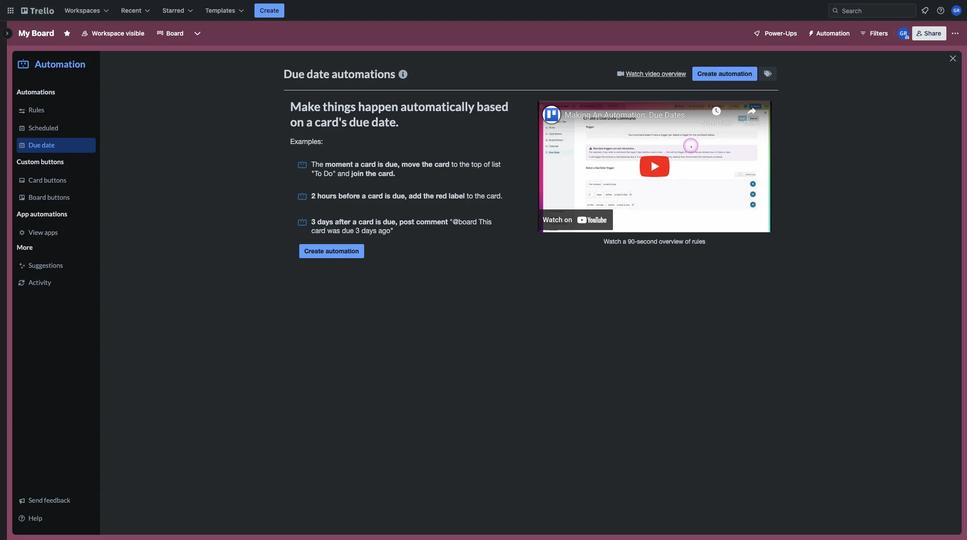 Task type: vqa. For each thing, say whether or not it's contained in the screenshot.
Power-
yes



Task type: describe. For each thing, give the bounding box(es) containing it.
power-ups
[[766, 29, 798, 37]]

back to home image
[[21, 4, 54, 18]]

search image
[[833, 7, 840, 14]]

automation button
[[805, 26, 856, 40]]

share button
[[913, 26, 947, 40]]

workspace
[[92, 29, 124, 37]]

visible
[[126, 29, 145, 37]]

open information menu image
[[937, 6, 946, 15]]

0 vertical spatial greg robinson (gregrobinson96) image
[[952, 5, 963, 16]]

Board name text field
[[14, 26, 59, 40]]

workspace visible button
[[76, 26, 150, 40]]

starred button
[[157, 4, 198, 18]]

recent button
[[116, 4, 156, 18]]

power-ups button
[[748, 26, 803, 40]]

templates
[[205, 7, 235, 14]]

1 horizontal spatial board
[[166, 29, 184, 37]]

create
[[260, 7, 279, 14]]

my board
[[18, 29, 54, 38]]

0 notifications image
[[921, 5, 931, 16]]

Search field
[[840, 4, 917, 17]]

recent
[[121, 7, 142, 14]]

this member is an admin of this board. image
[[906, 36, 910, 40]]



Task type: locate. For each thing, give the bounding box(es) containing it.
share
[[925, 29, 942, 37]]

1 horizontal spatial greg robinson (gregrobinson96) image
[[952, 5, 963, 16]]

filters button
[[858, 26, 891, 40]]

starred
[[163, 7, 184, 14]]

board left customize views image
[[166, 29, 184, 37]]

board right my
[[32, 29, 54, 38]]

0 horizontal spatial greg robinson (gregrobinson96) image
[[898, 27, 910, 40]]

star or unstar board image
[[64, 30, 71, 37]]

board link
[[152, 26, 189, 40]]

my
[[18, 29, 30, 38]]

board
[[32, 29, 54, 38], [166, 29, 184, 37]]

workspaces button
[[59, 4, 114, 18]]

workspaces
[[65, 7, 100, 14]]

0 horizontal spatial board
[[32, 29, 54, 38]]

workspace visible
[[92, 29, 145, 37]]

sm image
[[805, 26, 817, 39]]

automation
[[817, 29, 851, 37]]

templates button
[[200, 4, 249, 18]]

customize views image
[[193, 29, 202, 38]]

greg robinson (gregrobinson96) image
[[952, 5, 963, 16], [898, 27, 910, 40]]

1 vertical spatial greg robinson (gregrobinson96) image
[[898, 27, 910, 40]]

create button
[[255, 4, 285, 18]]

primary element
[[0, 0, 968, 21]]

show menu image
[[952, 29, 961, 38]]

filters
[[871, 29, 889, 37]]

power-
[[766, 29, 786, 37]]

greg robinson (gregrobinson96) image right filters
[[898, 27, 910, 40]]

board inside text box
[[32, 29, 54, 38]]

greg robinson (gregrobinson96) image right open information menu icon
[[952, 5, 963, 16]]

ups
[[786, 29, 798, 37]]

switch to… image
[[6, 6, 15, 15]]



